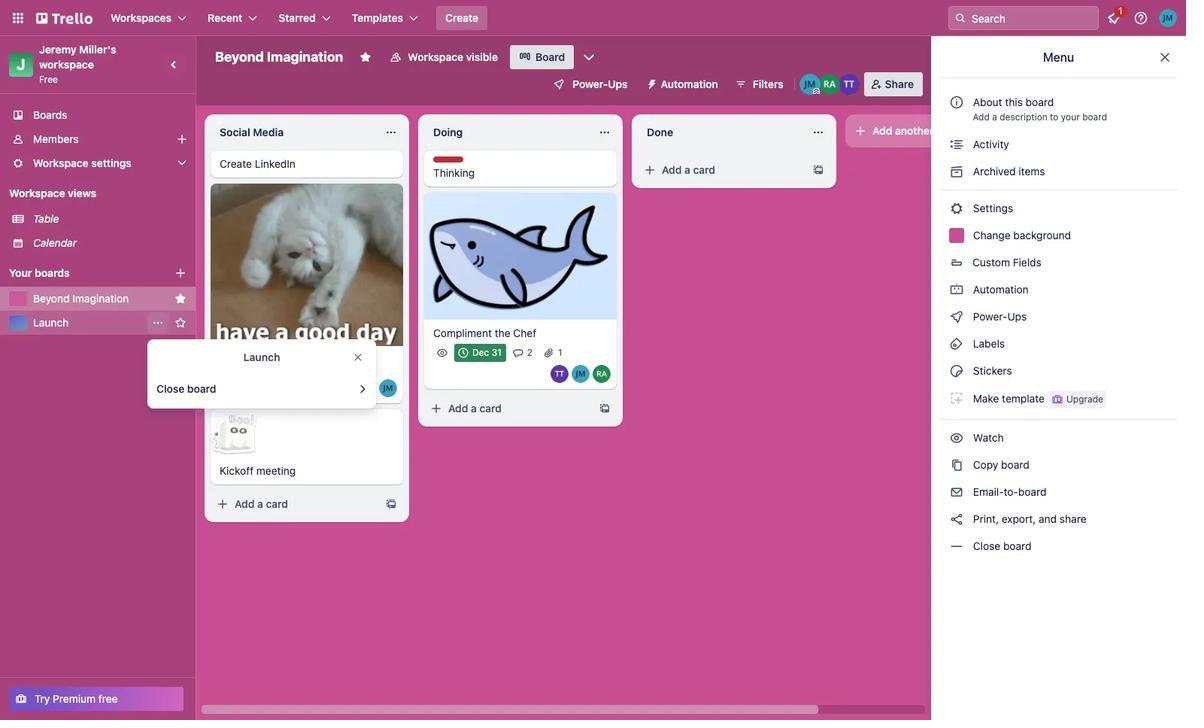 Task type: vqa. For each thing, say whether or not it's contained in the screenshot.
BOARD "image"
no



Task type: describe. For each thing, give the bounding box(es) containing it.
table link
[[33, 211, 187, 227]]

make
[[974, 392, 1000, 405]]

social media
[[220, 126, 284, 138]]

starred button
[[270, 6, 340, 30]]

2 horizontal spatial terry turtle (terryturtle) image
[[839, 74, 860, 95]]

email-to-board
[[971, 485, 1047, 498]]

templates
[[352, 11, 403, 24]]

board up to-
[[1002, 458, 1030, 471]]

create from template… image for done
[[813, 164, 825, 176]]

0 horizontal spatial imagination
[[72, 292, 129, 305]]

kickoff
[[220, 465, 254, 477]]

change
[[974, 229, 1011, 242]]

boards
[[33, 108, 67, 121]]

list
[[937, 124, 952, 137]]

about
[[974, 96, 1003, 108]]

customize views image
[[582, 50, 597, 65]]

Search field
[[967, 7, 1099, 29]]

0 horizontal spatial jeremy miller (jeremymiller198) image
[[379, 380, 397, 398]]

fields
[[1014, 256, 1042, 269]]

kickoff meeting link
[[220, 464, 394, 479]]

power-ups inside button
[[573, 78, 628, 90]]

sm image for archived items
[[950, 164, 965, 179]]

email-to-board link
[[941, 480, 1178, 504]]

board up to
[[1026, 96, 1055, 108]]

board inside button
[[187, 382, 216, 395]]

your boards with 2 items element
[[9, 264, 152, 282]]

calendar link
[[33, 236, 187, 251]]

workspace visible button
[[381, 45, 507, 69]]

add a card button for social media
[[211, 493, 379, 517]]

instagram
[[255, 362, 303, 375]]

Doing text field
[[424, 120, 590, 145]]

terry turtle (terryturtle) image for jeremy miller (jeremymiller198) image to the left
[[358, 380, 376, 398]]

items
[[1019, 165, 1046, 178]]

a for social media
[[257, 498, 263, 511]]

views
[[68, 187, 96, 199]]

table
[[33, 212, 59, 225]]

thoughts
[[434, 157, 475, 168]]

card for doing
[[480, 402, 502, 414]]

starred
[[279, 11, 316, 24]]

back to home image
[[36, 6, 93, 30]]

31
[[492, 347, 502, 358]]

card for social media
[[266, 498, 288, 511]]

workspaces button
[[102, 6, 196, 30]]

create button
[[437, 6, 488, 30]]

power- inside button
[[573, 78, 608, 90]]

add inside about this board add a description to your board
[[973, 111, 990, 123]]

primary element
[[0, 0, 1187, 36]]

add for done
[[662, 163, 682, 176]]

share
[[1060, 513, 1087, 525]]

0 horizontal spatial launch
[[33, 316, 69, 329]]

workspace
[[39, 58, 94, 71]]

beyond inside text field
[[215, 49, 264, 65]]

sm image for power-ups
[[950, 309, 965, 324]]

export,
[[1002, 513, 1037, 525]]

compliment the chef link
[[434, 326, 608, 341]]

board up 'print, export, and share'
[[1019, 485, 1047, 498]]

close board inside "close board" link
[[971, 540, 1032, 552]]

calendar
[[33, 236, 77, 249]]

meeting
[[257, 465, 296, 477]]

add board image
[[175, 267, 187, 279]]

try
[[35, 692, 50, 705]]

background
[[1014, 229, 1072, 242]]

1 horizontal spatial ups
[[1008, 310, 1028, 323]]

your
[[1062, 111, 1081, 123]]

custom fields
[[973, 256, 1042, 269]]

doing
[[434, 126, 463, 138]]

labels
[[971, 337, 1006, 350]]

a inside about this board add a description to your board
[[993, 111, 998, 123]]

custom fields button
[[941, 251, 1178, 275]]

filters button
[[731, 72, 789, 96]]

1 vertical spatial ruby anderson (rubyanderson7) image
[[593, 365, 611, 383]]

1
[[558, 347, 563, 358]]

media
[[253, 126, 284, 138]]

power-ups link
[[941, 305, 1178, 329]]

make template
[[971, 392, 1045, 405]]

description
[[1000, 111, 1048, 123]]

automation button
[[640, 72, 728, 96]]

j link
[[9, 53, 33, 77]]

thoughts thinking
[[434, 157, 475, 179]]

sm image for automation
[[950, 282, 965, 297]]

sm image for copy board
[[950, 458, 965, 473]]

recent button
[[199, 6, 267, 30]]

search image
[[955, 12, 967, 24]]

1 vertical spatial close
[[974, 540, 1001, 552]]

color: bold red, title: "thoughts" element
[[434, 157, 475, 168]]

0 vertical spatial ruby anderson (rubyanderson7) image
[[819, 74, 840, 95]]

workspace settings button
[[0, 151, 196, 175]]

1 vertical spatial power-
[[974, 310, 1008, 323]]

board right your
[[1083, 111, 1108, 123]]

terry turtle (terryturtle) image for jeremy miller (jeremymiller198) icon at the bottom left of page
[[551, 365, 569, 383]]

boards
[[35, 266, 70, 279]]

filters
[[753, 78, 784, 90]]

share
[[886, 78, 914, 90]]

workspace navigation collapse icon image
[[164, 54, 185, 75]]

j
[[17, 56, 25, 73]]

create for create
[[446, 11, 479, 24]]

star or unstar board image
[[360, 51, 372, 63]]

sm image for labels
[[950, 336, 965, 351]]

add a card button for done
[[638, 158, 807, 182]]

create linkedin link
[[220, 157, 394, 172]]

add another list
[[873, 124, 952, 137]]

1 vertical spatial jeremy miller (jeremymiller198) image
[[800, 74, 821, 95]]

create instagram link
[[220, 362, 394, 377]]

members
[[33, 132, 79, 145]]

and
[[1039, 513, 1058, 525]]

print, export, and share
[[971, 513, 1087, 525]]

visible
[[466, 50, 498, 63]]

workspace for workspace visible
[[408, 50, 464, 63]]

dec
[[473, 347, 489, 358]]



Task type: locate. For each thing, give the bounding box(es) containing it.
sm image for email-to-board
[[950, 485, 965, 500]]

sm image for stickers
[[950, 364, 965, 379]]

0 horizontal spatial card
[[266, 498, 288, 511]]

1 vertical spatial imagination
[[72, 292, 129, 305]]

0 vertical spatial imagination
[[267, 49, 343, 65]]

1 vertical spatial automation
[[971, 283, 1029, 296]]

0 vertical spatial close board
[[157, 382, 216, 395]]

your boards
[[9, 266, 70, 279]]

2 horizontal spatial card
[[694, 163, 716, 176]]

sm image for close board
[[950, 539, 965, 554]]

1 horizontal spatial imagination
[[267, 49, 343, 65]]

workspace inside the workspace settings popup button
[[33, 157, 89, 169]]

automation link
[[941, 278, 1178, 302]]

0 vertical spatial power-
[[573, 78, 608, 90]]

card for done
[[694, 163, 716, 176]]

power-ups up labels
[[971, 310, 1030, 323]]

sm image inside stickers link
[[950, 364, 965, 379]]

board down export, on the bottom of the page
[[1004, 540, 1032, 552]]

ups left automation button
[[608, 78, 628, 90]]

a down the done text box
[[685, 163, 691, 176]]

create down color: purple, title: none image
[[220, 362, 252, 375]]

sm image for print, export, and share
[[950, 512, 965, 527]]

Dec 31 checkbox
[[455, 344, 506, 362]]

1 vertical spatial ups
[[1008, 310, 1028, 323]]

free
[[39, 74, 58, 85]]

2 vertical spatial create from template… image
[[385, 499, 397, 511]]

0 horizontal spatial terry turtle (terryturtle) image
[[358, 380, 376, 398]]

1 sm image from the top
[[950, 137, 965, 152]]

create from template… image for social media
[[385, 499, 397, 511]]

add a card button down kickoff meeting link
[[211, 493, 379, 517]]

imagination inside text field
[[267, 49, 343, 65]]

ruby anderson (rubyanderson7) image right "filters"
[[819, 74, 840, 95]]

6 sm image from the top
[[950, 485, 965, 500]]

3 sm image from the top
[[950, 364, 965, 379]]

1 horizontal spatial card
[[480, 402, 502, 414]]

0 vertical spatial workspace
[[408, 50, 464, 63]]

jeremy miller (jeremymiller198) image
[[1160, 9, 1178, 27], [800, 74, 821, 95], [379, 380, 397, 398]]

launch
[[33, 316, 69, 329], [243, 351, 280, 364]]

create for create linkedin
[[220, 157, 252, 170]]

1 horizontal spatial launch
[[243, 351, 280, 364]]

add another list button
[[846, 114, 1051, 148]]

archived
[[974, 165, 1016, 178]]

ruby anderson (rubyanderson7) image right jeremy miller (jeremymiller198) icon at the bottom left of page
[[593, 365, 611, 383]]

0 horizontal spatial power-
[[573, 78, 608, 90]]

sm image left activity
[[950, 137, 965, 152]]

sm image inside the copy board link
[[950, 458, 965, 473]]

activity link
[[941, 132, 1178, 157]]

about this board add a description to your board
[[973, 96, 1108, 123]]

add a card button down the done text box
[[638, 158, 807, 182]]

copy board
[[971, 458, 1030, 471]]

a for doing
[[471, 402, 477, 414]]

add a card button
[[638, 158, 807, 182], [424, 396, 593, 420], [211, 493, 379, 517]]

0 vertical spatial launch
[[33, 316, 69, 329]]

stickers
[[971, 364, 1013, 377]]

terry turtle (terryturtle) image
[[839, 74, 860, 95], [551, 365, 569, 383], [358, 380, 376, 398]]

watch
[[971, 431, 1007, 444]]

email-
[[974, 485, 1004, 498]]

2 horizontal spatial add a card
[[662, 163, 716, 176]]

2 horizontal spatial add a card button
[[638, 158, 807, 182]]

starred icon image
[[175, 293, 187, 305]]

2 vertical spatial workspace
[[9, 187, 65, 199]]

sm image left watch
[[950, 430, 965, 446]]

a down kickoff meeting
[[257, 498, 263, 511]]

close down print,
[[974, 540, 1001, 552]]

1 horizontal spatial close
[[974, 540, 1001, 552]]

imagination up launch link at the top
[[72, 292, 129, 305]]

add a card
[[662, 163, 716, 176], [449, 402, 502, 414], [235, 498, 288, 511]]

add a card button down 31
[[424, 396, 593, 420]]

1 vertical spatial create
[[220, 157, 252, 170]]

1 vertical spatial add a card
[[449, 402, 502, 414]]

ups inside button
[[608, 78, 628, 90]]

jeremy miller (jeremymiller198) image
[[572, 365, 590, 383]]

add a card button for doing
[[424, 396, 593, 420]]

terry turtle (terryturtle) image left jeremy miller (jeremymiller198) icon at the bottom left of page
[[551, 365, 569, 383]]

0 horizontal spatial power-ups
[[573, 78, 628, 90]]

copy board link
[[941, 453, 1178, 477]]

close inside button
[[157, 382, 185, 395]]

sm image inside labels link
[[950, 336, 965, 351]]

sm image
[[640, 72, 661, 93], [950, 201, 965, 216], [950, 282, 965, 297], [950, 309, 965, 324], [950, 336, 965, 351], [950, 391, 965, 406], [950, 512, 965, 527], [950, 539, 965, 554]]

close board up pete ghost "image" on the left bottom
[[157, 382, 216, 395]]

try premium free
[[35, 692, 118, 705]]

1 vertical spatial power-ups
[[971, 310, 1030, 323]]

sm image for activity
[[950, 137, 965, 152]]

1 horizontal spatial automation
[[971, 283, 1029, 296]]

add
[[973, 111, 990, 123], [873, 124, 893, 137], [662, 163, 682, 176], [449, 402, 468, 414], [235, 498, 255, 511]]

chef
[[514, 326, 537, 339]]

sm image inside automation button
[[640, 72, 661, 93]]

terry turtle (terryturtle) image down close popover image
[[358, 380, 376, 398]]

print,
[[974, 513, 999, 525]]

Done text field
[[638, 120, 804, 145]]

a down dec 31 option
[[471, 402, 477, 414]]

sm image for settings
[[950, 201, 965, 216]]

this member is an admin of this board. image
[[813, 88, 820, 95]]

menu
[[145, 312, 169, 333]]

change background
[[971, 229, 1072, 242]]

workspace for workspace settings
[[33, 157, 89, 169]]

2 vertical spatial add a card
[[235, 498, 288, 511]]

power- up labels
[[974, 310, 1008, 323]]

beyond imagination link
[[33, 291, 169, 306]]

linkedin
[[255, 157, 296, 170]]

sm image inside "close board" link
[[950, 539, 965, 554]]

add down done
[[662, 163, 682, 176]]

create from template… image
[[813, 164, 825, 176], [599, 402, 611, 414], [385, 499, 397, 511]]

close board inside close board button
[[157, 382, 216, 395]]

miller's
[[79, 43, 116, 56]]

a
[[993, 111, 998, 123], [685, 163, 691, 176], [471, 402, 477, 414], [257, 498, 263, 511]]

upgrade
[[1067, 394, 1104, 405]]

compliment the chef
[[434, 326, 537, 339]]

create down social
[[220, 157, 252, 170]]

2 vertical spatial add a card button
[[211, 493, 379, 517]]

sm image inside email-to-board link
[[950, 485, 965, 500]]

0 vertical spatial ups
[[608, 78, 628, 90]]

1 horizontal spatial create from template… image
[[599, 402, 611, 414]]

1 horizontal spatial power-
[[974, 310, 1008, 323]]

sm image left email-
[[950, 485, 965, 500]]

try premium free button
[[9, 687, 184, 711]]

2 horizontal spatial jeremy miller (jeremymiller198) image
[[1160, 9, 1178, 27]]

launch up close board button
[[243, 351, 280, 364]]

add a card for doing
[[449, 402, 502, 414]]

1 horizontal spatial ruby anderson (rubyanderson7) image
[[819, 74, 840, 95]]

1 vertical spatial launch
[[243, 351, 280, 364]]

another
[[896, 124, 934, 137]]

power-ups down customize views icon
[[573, 78, 628, 90]]

0 horizontal spatial beyond
[[33, 292, 70, 305]]

card down dec 31
[[480, 402, 502, 414]]

color: purple, title: none image
[[220, 353, 250, 359]]

add down about
[[973, 111, 990, 123]]

0 vertical spatial create
[[446, 11, 479, 24]]

automation up done
[[661, 78, 719, 90]]

close board link
[[941, 534, 1178, 558]]

members link
[[0, 127, 196, 151]]

thinking
[[434, 166, 475, 179]]

0 horizontal spatial create from template… image
[[385, 499, 397, 511]]

1 vertical spatial beyond imagination
[[33, 292, 129, 305]]

power- down customize views icon
[[573, 78, 608, 90]]

a for done
[[685, 163, 691, 176]]

close down star icon
[[157, 382, 185, 395]]

sm image inside archived items link
[[950, 164, 965, 179]]

0 vertical spatial add a card
[[662, 163, 716, 176]]

0 horizontal spatial close
[[157, 382, 185, 395]]

archived items link
[[941, 160, 1178, 184]]

workspace for workspace views
[[9, 187, 65, 199]]

1 horizontal spatial beyond imagination
[[215, 49, 343, 65]]

0 vertical spatial add a card button
[[638, 158, 807, 182]]

1 horizontal spatial power-ups
[[971, 310, 1030, 323]]

0 horizontal spatial ruby anderson (rubyanderson7) image
[[593, 365, 611, 383]]

0 vertical spatial jeremy miller (jeremymiller198) image
[[1160, 9, 1178, 27]]

1 notification image
[[1106, 9, 1124, 27]]

1 vertical spatial beyond
[[33, 292, 70, 305]]

jeremy miller's workspace link
[[39, 43, 119, 71]]

done
[[647, 126, 674, 138]]

0 vertical spatial card
[[694, 163, 716, 176]]

card down meeting
[[266, 498, 288, 511]]

0 vertical spatial beyond imagination
[[215, 49, 343, 65]]

template
[[1003, 392, 1045, 405]]

pete ghost image
[[210, 410, 258, 458]]

0 vertical spatial beyond
[[215, 49, 264, 65]]

kickoff meeting
[[220, 465, 296, 477]]

sm image inside the print, export, and share link
[[950, 512, 965, 527]]

create from template… image for doing
[[599, 402, 611, 414]]

sm image left 'archived'
[[950, 164, 965, 179]]

add down "kickoff"
[[235, 498, 255, 511]]

0 horizontal spatial ups
[[608, 78, 628, 90]]

workspace left visible
[[408, 50, 464, 63]]

5 sm image from the top
[[950, 458, 965, 473]]

beyond down recent popup button
[[215, 49, 264, 65]]

open information menu image
[[1134, 11, 1149, 26]]

ups down automation link
[[1008, 310, 1028, 323]]

close
[[157, 382, 185, 395], [974, 540, 1001, 552]]

free
[[99, 692, 118, 705]]

card down the done text box
[[694, 163, 716, 176]]

to-
[[1004, 485, 1019, 498]]

create inside "link"
[[220, 157, 252, 170]]

workspace down the members
[[33, 157, 89, 169]]

star icon image
[[175, 317, 187, 329]]

4 sm image from the top
[[950, 430, 965, 446]]

1 vertical spatial create from template… image
[[599, 402, 611, 414]]

a down about
[[993, 111, 998, 123]]

sm image for make template
[[950, 391, 965, 406]]

0 horizontal spatial beyond imagination
[[33, 292, 129, 305]]

settings
[[971, 202, 1014, 214]]

0 horizontal spatial close board
[[157, 382, 216, 395]]

create for create instagram
[[220, 362, 252, 375]]

add for doing
[[449, 402, 468, 414]]

change background link
[[941, 224, 1178, 248]]

create up workspace visible on the top of page
[[446, 11, 479, 24]]

stickers link
[[941, 359, 1178, 383]]

0 horizontal spatial automation
[[661, 78, 719, 90]]

automation inside button
[[661, 78, 719, 90]]

boards link
[[0, 103, 196, 127]]

1 vertical spatial workspace
[[33, 157, 89, 169]]

Social Media text field
[[211, 120, 376, 145]]

sm image left stickers
[[950, 364, 965, 379]]

sm image inside automation link
[[950, 282, 965, 297]]

jeremy
[[39, 43, 77, 56]]

menu
[[1044, 50, 1075, 64]]

recent
[[208, 11, 243, 24]]

terry turtle (terryturtle) image right the this member is an admin of this board. image
[[839, 74, 860, 95]]

ups
[[608, 78, 628, 90], [1008, 310, 1028, 323]]

sm image inside watch link
[[950, 430, 965, 446]]

1 horizontal spatial terry turtle (terryturtle) image
[[551, 365, 569, 383]]

add a card for social media
[[235, 498, 288, 511]]

ruby anderson (rubyanderson7) image
[[819, 74, 840, 95], [593, 365, 611, 383]]

2 vertical spatial jeremy miller (jeremymiller198) image
[[379, 380, 397, 398]]

0 vertical spatial power-ups
[[573, 78, 628, 90]]

share button
[[865, 72, 923, 96]]

archived items
[[971, 165, 1046, 178]]

imagination
[[267, 49, 343, 65], [72, 292, 129, 305]]

add down dec 31 option
[[449, 402, 468, 414]]

beyond imagination down your boards with 2 items element
[[33, 292, 129, 305]]

1 vertical spatial card
[[480, 402, 502, 414]]

Board name text field
[[208, 45, 351, 69]]

0 vertical spatial close
[[157, 382, 185, 395]]

1 horizontal spatial jeremy miller (jeremymiller198) image
[[800, 74, 821, 95]]

board up pete ghost "image" on the left bottom
[[187, 382, 216, 395]]

0 vertical spatial create from template… image
[[813, 164, 825, 176]]

add for social media
[[235, 498, 255, 511]]

sm image inside power-ups link
[[950, 309, 965, 324]]

power-ups button
[[543, 72, 637, 96]]

add a card down kickoff meeting
[[235, 498, 288, 511]]

1 vertical spatial close board
[[971, 540, 1032, 552]]

compliment
[[434, 326, 492, 339]]

automation down custom fields on the right top of page
[[971, 283, 1029, 296]]

1 horizontal spatial close board
[[971, 540, 1032, 552]]

imagination down starred dropdown button
[[267, 49, 343, 65]]

launch down boards
[[33, 316, 69, 329]]

this
[[1006, 96, 1023, 108]]

create inside 'button'
[[446, 11, 479, 24]]

beyond imagination inside text field
[[215, 49, 343, 65]]

board actions menu image
[[152, 317, 164, 329]]

beyond imagination down starred
[[215, 49, 343, 65]]

to
[[1051, 111, 1059, 123]]

sm image
[[950, 137, 965, 152], [950, 164, 965, 179], [950, 364, 965, 379], [950, 430, 965, 446], [950, 458, 965, 473], [950, 485, 965, 500]]

workspace up table
[[9, 187, 65, 199]]

0 vertical spatial automation
[[661, 78, 719, 90]]

beyond down boards
[[33, 292, 70, 305]]

board
[[536, 50, 565, 63]]

1 horizontal spatial beyond
[[215, 49, 264, 65]]

1 vertical spatial add a card button
[[424, 396, 593, 420]]

sm image left copy
[[950, 458, 965, 473]]

2 sm image from the top
[[950, 164, 965, 179]]

create
[[446, 11, 479, 24], [220, 157, 252, 170], [220, 362, 252, 375]]

add a card down dec 31 option
[[449, 402, 502, 414]]

print, export, and share link
[[941, 507, 1178, 531]]

thinking link
[[434, 166, 608, 181]]

sm image inside settings link
[[950, 201, 965, 216]]

workspace inside workspace visible button
[[408, 50, 464, 63]]

close board down print,
[[971, 540, 1032, 552]]

create instagram
[[220, 362, 303, 375]]

sm image inside 'activity' link
[[950, 137, 965, 152]]

2 vertical spatial create
[[220, 362, 252, 375]]

2 horizontal spatial create from template… image
[[813, 164, 825, 176]]

dec 31
[[473, 347, 502, 358]]

close popover image
[[352, 351, 364, 364]]

jeremy miller's workspace free
[[39, 43, 119, 85]]

1 horizontal spatial add a card
[[449, 402, 502, 414]]

add a card down done
[[662, 163, 716, 176]]

upgrade button
[[1049, 391, 1107, 409]]

2 vertical spatial card
[[266, 498, 288, 511]]

0 horizontal spatial add a card
[[235, 498, 288, 511]]

add a card for done
[[662, 163, 716, 176]]

settings
[[91, 157, 132, 169]]

power-
[[573, 78, 608, 90], [974, 310, 1008, 323]]

close board button
[[148, 376, 376, 403]]

close board
[[157, 382, 216, 395], [971, 540, 1032, 552]]

social
[[220, 126, 250, 138]]

settings link
[[941, 196, 1178, 221]]

board
[[1026, 96, 1055, 108], [1083, 111, 1108, 123], [187, 382, 216, 395], [1002, 458, 1030, 471], [1019, 485, 1047, 498], [1004, 540, 1032, 552]]

1 horizontal spatial add a card button
[[424, 396, 593, 420]]

board link
[[510, 45, 574, 69]]

add left another
[[873, 124, 893, 137]]

0 horizontal spatial add a card button
[[211, 493, 379, 517]]

sm image for watch
[[950, 430, 965, 446]]



